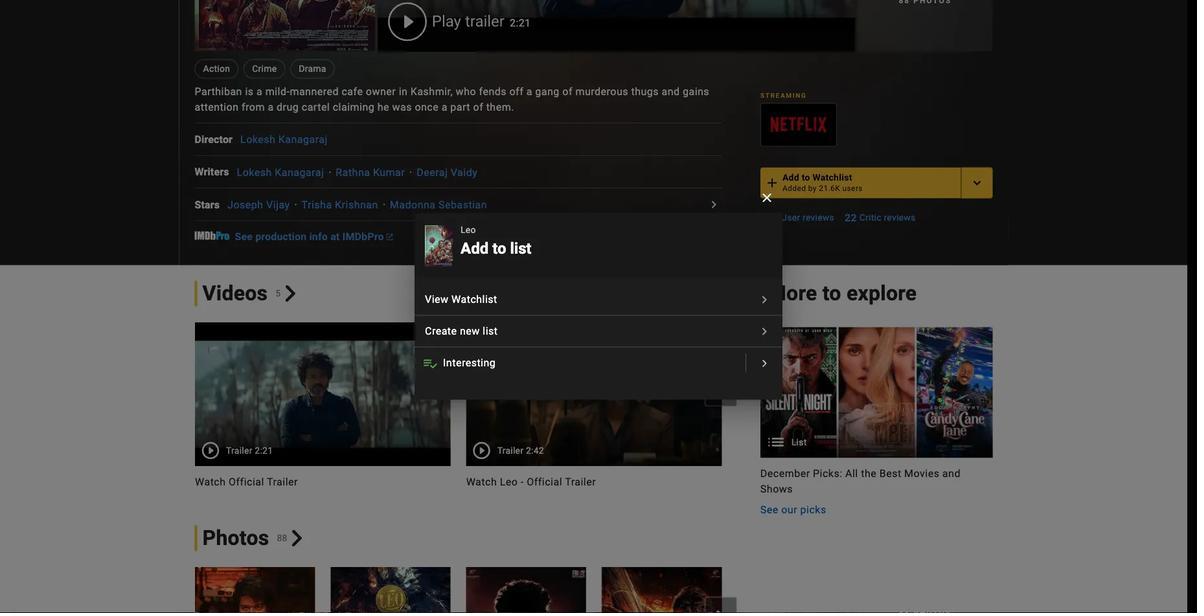 Task type: locate. For each thing, give the bounding box(es) containing it.
murderous
[[576, 86, 628, 98]]

playlist add check image
[[422, 356, 438, 372]]

was
[[392, 101, 412, 113]]

2 reviews from the left
[[884, 212, 916, 223]]

parthiban
[[195, 86, 242, 98]]

to
[[492, 239, 506, 258]]

menu containing view watchlist
[[415, 284, 783, 379]]

deeraj vaidy button
[[417, 166, 478, 179]]

mannered
[[290, 86, 339, 98]]

group
[[195, 0, 375, 52], [760, 103, 837, 147], [425, 225, 453, 267], [179, 322, 737, 489], [179, 567, 737, 613]]

378
[[760, 212, 779, 224]]

reviews right user
[[803, 212, 834, 223]]

lokesh kanagaraj button up vijay
[[237, 166, 324, 179]]

chevron right inline image
[[713, 611, 729, 613]]

378 user reviews
[[760, 212, 834, 224]]

a
[[257, 86, 262, 98], [526, 86, 532, 98], [268, 101, 274, 113], [442, 101, 448, 113]]

0 vertical spatial lokesh
[[240, 134, 276, 146]]

kanagaraj down cartel
[[278, 134, 328, 146]]

deeraj
[[417, 166, 448, 179]]

0 vertical spatial list
[[510, 239, 532, 258]]

list inside the 'create new list' link
[[483, 325, 498, 337]]

streaming
[[760, 91, 807, 99]]

menu inside the add to list dialog
[[415, 284, 783, 379]]

drug
[[277, 101, 299, 113]]

watchlist
[[452, 293, 497, 306]]

reviews
[[803, 212, 834, 223], [884, 212, 916, 223]]

list right the new at the left
[[483, 325, 498, 337]]

0 horizontal spatial list
[[483, 325, 498, 337]]

sebastian
[[439, 199, 487, 211]]

lokesh up joseph vijay
[[237, 166, 272, 179]]

kanagaraj
[[278, 134, 328, 146], [275, 166, 324, 179]]

of right part at the top left
[[473, 101, 483, 113]]

:
[[516, 16, 519, 29]]

reviews inside "378 user reviews"
[[803, 212, 834, 223]]

add
[[461, 239, 489, 258]]

1 vertical spatial list
[[483, 325, 498, 337]]

madonna
[[390, 199, 436, 211]]

create new list
[[425, 325, 498, 337]]

22
[[845, 212, 857, 224]]

reviews right critic
[[884, 212, 916, 223]]

rathna kumar
[[336, 166, 405, 179]]

1 horizontal spatial of
[[562, 86, 573, 98]]

group inside the add to list dialog
[[425, 225, 453, 267]]

lokesh kanagaraj button down drug
[[240, 134, 328, 146]]

lokesh for the bottom "lokesh kanagaraj" button
[[237, 166, 272, 179]]

a right is
[[257, 86, 262, 98]]

0 vertical spatial of
[[562, 86, 573, 98]]

0 vertical spatial lokesh kanagaraj button
[[240, 134, 328, 146]]

create
[[425, 325, 457, 337]]

kanagaraj up trisha
[[275, 166, 324, 179]]

1 vertical spatial kanagaraj
[[275, 166, 324, 179]]

info
[[309, 231, 328, 243]]

part
[[450, 101, 470, 113]]

lokesh for top "lokesh kanagaraj" button
[[240, 134, 276, 146]]

play
[[432, 12, 461, 30]]

chevron right image
[[757, 324, 772, 339]]

cafe
[[342, 86, 363, 98]]

gains
[[683, 86, 709, 98]]

of
[[562, 86, 573, 98], [473, 101, 483, 113]]

view watchlist
[[425, 293, 497, 306]]

joseph
[[227, 199, 263, 211]]

gang
[[535, 86, 560, 98]]

1 vertical spatial lokesh
[[237, 166, 272, 179]]

reviews inside 22 critic reviews
[[884, 212, 916, 223]]

who
[[456, 86, 476, 98]]

joseph vijay button
[[227, 199, 290, 211]]

a left part at the top left
[[442, 101, 448, 113]]

0 horizontal spatial reviews
[[803, 212, 834, 223]]

22 critic reviews
[[845, 212, 916, 224]]

lokesh kanagaraj button
[[240, 134, 328, 146], [237, 166, 324, 179]]

menu
[[415, 284, 783, 379]]

lokesh kanagaraj up vijay
[[237, 166, 324, 179]]

lokesh down the from
[[240, 134, 276, 146]]

from
[[242, 101, 265, 113]]

view watchlist link
[[415, 284, 783, 315]]

kashmir,
[[411, 86, 453, 98]]

list right to
[[510, 239, 532, 258]]

sanjay dutt, arjun sarja, joseph vijay, trisha krishnan, and suriya in leo (2023) image
[[425, 225, 453, 267], [425, 226, 453, 267]]

joseph vijay
[[227, 199, 290, 211]]

lokesh
[[240, 134, 276, 146], [237, 166, 272, 179]]

close prompt image
[[759, 190, 775, 206]]

new
[[460, 325, 480, 337]]

production
[[255, 231, 307, 243]]

1 vertical spatial of
[[473, 101, 483, 113]]

mild-
[[265, 86, 290, 98]]

lokesh kanagaraj down drug
[[240, 134, 328, 146]]

he
[[377, 101, 389, 113]]

play trailer group
[[378, 0, 855, 52]]

deeraj vaidy
[[417, 166, 478, 179]]

1 reviews from the left
[[803, 212, 834, 223]]

1 horizontal spatial reviews
[[884, 212, 916, 223]]

of right the gang on the left
[[562, 86, 573, 98]]

list
[[510, 239, 532, 258], [483, 325, 498, 337]]

krishnan
[[335, 199, 378, 211]]

attention
[[195, 101, 239, 113]]

thugs
[[631, 86, 659, 98]]

0 vertical spatial kanagaraj
[[278, 134, 328, 146]]

lokesh kanagaraj
[[240, 134, 328, 146], [237, 166, 324, 179]]

a left drug
[[268, 101, 274, 113]]

play trailer 2 : 21
[[432, 12, 531, 30]]

0 vertical spatial lokesh kanagaraj
[[240, 134, 328, 146]]

1 horizontal spatial list
[[510, 239, 532, 258]]



Task type: vqa. For each thing, say whether or not it's contained in the screenshot.
gains
yes



Task type: describe. For each thing, give the bounding box(es) containing it.
off
[[509, 86, 524, 98]]

owner
[[366, 86, 396, 98]]

critic
[[859, 212, 882, 223]]

watch official trailer element
[[378, 0, 855, 52]]

see production info at imdbpro button
[[235, 231, 393, 243]]

once
[[415, 101, 439, 113]]

0 horizontal spatial of
[[473, 101, 483, 113]]

21
[[519, 16, 531, 29]]

cartel
[[302, 101, 330, 113]]

them.
[[486, 101, 514, 113]]

2
[[510, 16, 516, 29]]

madonna sebastian button
[[390, 199, 487, 211]]

add to list dialog
[[0, 0, 1197, 613]]

user
[[781, 212, 800, 223]]

create new list link
[[415, 316, 783, 347]]

leo
[[461, 225, 476, 235]]

interesting button
[[415, 347, 746, 379]]

rathna kumar button
[[336, 166, 405, 179]]

at
[[330, 231, 340, 243]]

claiming
[[333, 101, 375, 113]]

trisha
[[302, 199, 332, 211]]

and
[[662, 86, 680, 98]]

reviews for 22
[[884, 212, 916, 223]]

go to list: interesting image
[[757, 356, 772, 372]]

vaidy
[[451, 166, 478, 179]]

rathna
[[336, 166, 370, 179]]

1 vertical spatial lokesh kanagaraj
[[237, 166, 324, 179]]

trisha krishnan button
[[302, 199, 378, 211]]

trailer
[[465, 12, 505, 30]]

is
[[245, 86, 254, 98]]

fends
[[479, 86, 507, 98]]

see production info at imdbpro
[[235, 231, 384, 243]]

interesting
[[443, 357, 496, 369]]

madonna sebastian
[[390, 199, 487, 211]]

1 vertical spatial lokesh kanagaraj button
[[237, 166, 324, 179]]

a right the off
[[526, 86, 532, 98]]

leo add to list
[[461, 225, 532, 258]]

in
[[399, 86, 408, 98]]

reviews for 378
[[803, 212, 834, 223]]

see
[[235, 231, 253, 243]]

list inside leo add to list
[[510, 239, 532, 258]]

imdbpro
[[342, 231, 384, 243]]

kumar
[[373, 166, 405, 179]]

trisha krishnan
[[302, 199, 378, 211]]

vijay
[[266, 199, 290, 211]]

view
[[425, 293, 449, 306]]

parthiban is a mild-mannered cafe owner in kashmir, who fends off a gang of murderous thugs and gains attention from a drug cartel claiming he was once a part of them.
[[195, 86, 709, 113]]

chevron right image
[[757, 292, 772, 308]]



